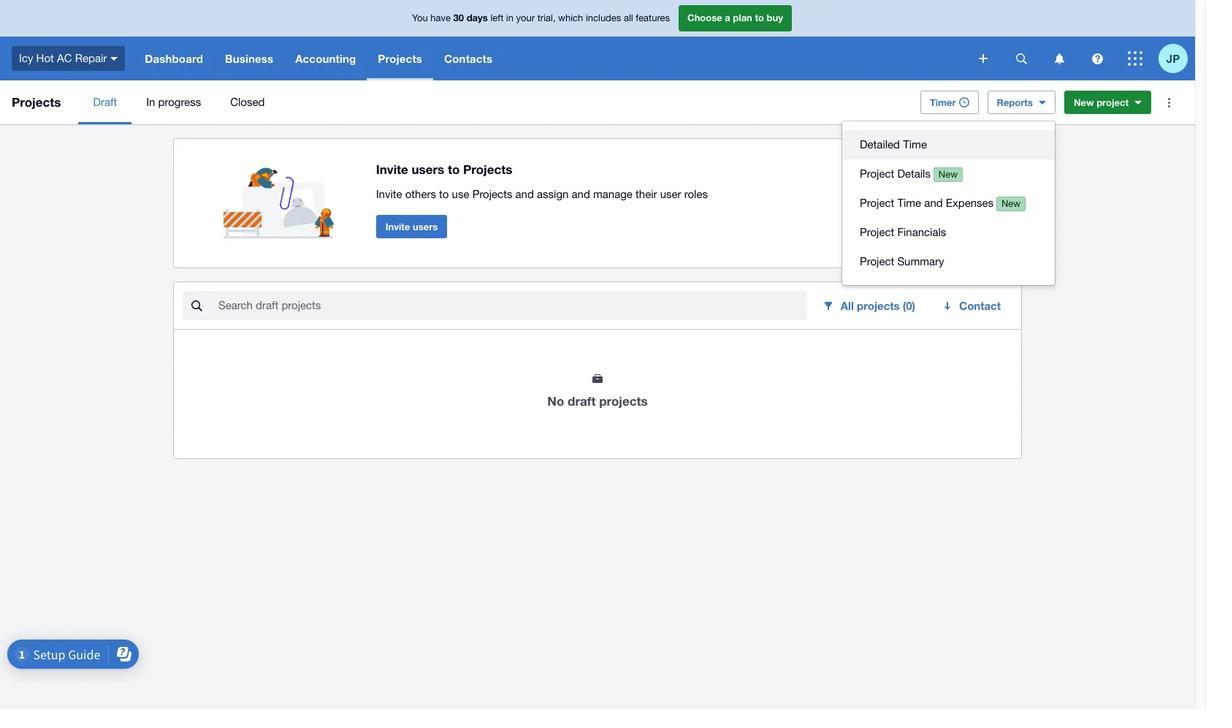 Task type: vqa. For each thing, say whether or not it's contained in the screenshot.
days
yes



Task type: describe. For each thing, give the bounding box(es) containing it.
timer button
[[921, 91, 979, 114]]

to inside banner
[[755, 12, 765, 24]]

new project button
[[1065, 91, 1152, 114]]

in progress link
[[132, 80, 216, 124]]

project financials
[[860, 226, 947, 238]]

project financials link
[[843, 218, 1056, 247]]

their
[[636, 188, 658, 200]]

your
[[517, 13, 535, 24]]

invite users
[[386, 221, 438, 232]]

use
[[452, 188, 470, 200]]

jp button
[[1159, 37, 1196, 80]]

new inside popup button
[[1074, 96, 1095, 108]]

draft
[[93, 96, 117, 108]]

a
[[725, 12, 731, 24]]

closed link
[[216, 80, 280, 124]]

others
[[405, 188, 436, 200]]

project for project details
[[860, 167, 895, 180]]

you have 30 days left in your trial, which includes all features
[[412, 12, 670, 24]]

banner containing jp
[[0, 0, 1196, 80]]

detailed time
[[860, 138, 928, 151]]

all projects (0)
[[841, 299, 916, 312]]

to for use
[[439, 188, 449, 200]]

project
[[1097, 96, 1129, 108]]

business button
[[214, 37, 284, 80]]

1 vertical spatial projects
[[600, 393, 648, 409]]

accounting
[[295, 52, 356, 65]]

jp
[[1167, 52, 1181, 65]]

users for invite users
[[413, 221, 438, 232]]

reports
[[997, 96, 1034, 108]]

project for project financials
[[860, 226, 895, 238]]

draft
[[568, 393, 596, 409]]

invite others to use projects and assign and manage their user roles
[[376, 188, 708, 200]]

in
[[146, 96, 155, 108]]

no draft projects
[[548, 393, 648, 409]]

closed
[[230, 96, 265, 108]]

user
[[661, 188, 682, 200]]

left
[[491, 13, 504, 24]]

detailed time link
[[843, 130, 1056, 159]]

invite for invite others to use projects and assign and manage their user roles
[[376, 188, 402, 200]]

projects right use
[[473, 188, 513, 200]]

projects down "hot"
[[12, 94, 61, 110]]

dashboard
[[145, 52, 203, 65]]

list box containing detailed time
[[843, 121, 1056, 285]]

invite users link
[[376, 215, 448, 238]]

you
[[412, 13, 428, 24]]

group containing detailed time
[[843, 121, 1056, 285]]

1 horizontal spatial svg image
[[1016, 53, 1027, 64]]

which
[[559, 13, 584, 24]]

time for detailed
[[904, 138, 928, 151]]

buy
[[767, 12, 784, 24]]

detailed
[[860, 138, 901, 151]]

(0)
[[903, 299, 916, 312]]

trial,
[[538, 13, 556, 24]]



Task type: locate. For each thing, give the bounding box(es) containing it.
time inside 'link'
[[904, 138, 928, 151]]

project
[[860, 167, 895, 180], [860, 197, 895, 209], [860, 226, 895, 238], [860, 255, 895, 268]]

navigation containing dashboard
[[134, 37, 969, 80]]

1 horizontal spatial and
[[572, 188, 591, 200]]

icy hot ac repair button
[[0, 37, 134, 80]]

projects up use
[[463, 161, 513, 177]]

includes
[[586, 13, 622, 24]]

2 horizontal spatial and
[[925, 197, 943, 209]]

0 vertical spatial users
[[412, 161, 445, 177]]

invite
[[376, 161, 408, 177], [376, 188, 402, 200], [386, 221, 410, 232]]

0 vertical spatial new
[[1074, 96, 1095, 108]]

projects right draft
[[600, 393, 648, 409]]

new
[[1074, 96, 1095, 108], [939, 169, 958, 180], [1002, 198, 1021, 209]]

reports button
[[988, 91, 1056, 114]]

and left assign
[[516, 188, 534, 200]]

time for project
[[898, 197, 922, 209]]

and up financials on the top right of the page
[[925, 197, 943, 209]]

project time and expenses
[[860, 197, 994, 209]]

to left buy on the right top
[[755, 12, 765, 24]]

2 vertical spatial invite
[[386, 221, 410, 232]]

invite for invite users
[[386, 221, 410, 232]]

0 vertical spatial to
[[755, 12, 765, 24]]

2 horizontal spatial new
[[1074, 96, 1095, 108]]

days
[[467, 12, 488, 24]]

0 horizontal spatial new
[[939, 169, 958, 180]]

time
[[904, 138, 928, 151], [898, 197, 922, 209]]

project down project financials
[[860, 255, 895, 268]]

invite inside invite users link
[[386, 221, 410, 232]]

banner
[[0, 0, 1196, 80]]

project for project time and expenses
[[860, 197, 895, 209]]

summary
[[898, 255, 945, 268]]

to for projects
[[448, 161, 460, 177]]

users up others
[[412, 161, 445, 177]]

project down detailed
[[860, 167, 895, 180]]

group
[[843, 121, 1056, 285]]

progress
[[158, 96, 201, 108]]

ac
[[57, 52, 72, 64]]

2 vertical spatial new
[[1002, 198, 1021, 209]]

3 project from the top
[[860, 226, 895, 238]]

time down details
[[898, 197, 922, 209]]

projects inside dropdown button
[[378, 52, 423, 65]]

2 vertical spatial to
[[439, 188, 449, 200]]

1 vertical spatial invite
[[376, 188, 402, 200]]

to up use
[[448, 161, 460, 177]]

assign
[[537, 188, 569, 200]]

0 horizontal spatial svg image
[[111, 57, 118, 60]]

expenses
[[946, 197, 994, 209]]

repair
[[75, 52, 107, 64]]

project details
[[860, 167, 931, 180]]

svg image
[[1129, 51, 1143, 66], [1055, 53, 1065, 64], [1092, 53, 1103, 64], [980, 54, 988, 63]]

plan
[[733, 12, 753, 24]]

project for project summary
[[860, 255, 895, 268]]

1 vertical spatial to
[[448, 161, 460, 177]]

1 vertical spatial users
[[413, 221, 438, 232]]

to
[[755, 12, 765, 24], [448, 161, 460, 177], [439, 188, 449, 200]]

timer
[[930, 96, 957, 108]]

1 horizontal spatial new
[[1002, 198, 1021, 209]]

project down project details
[[860, 197, 895, 209]]

users
[[412, 161, 445, 177], [413, 221, 438, 232]]

time up details
[[904, 138, 928, 151]]

project summary
[[860, 255, 945, 268]]

to left use
[[439, 188, 449, 200]]

icy
[[19, 52, 33, 64]]

contact
[[960, 299, 1001, 312]]

invite down others
[[386, 221, 410, 232]]

navigation inside banner
[[134, 37, 969, 80]]

dashboard link
[[134, 37, 214, 80]]

1 project from the top
[[860, 167, 895, 180]]

more options image
[[1155, 88, 1184, 117]]

in progress
[[146, 96, 201, 108]]

0 vertical spatial invite
[[376, 161, 408, 177]]

have
[[431, 13, 451, 24]]

svg image right 'repair'
[[111, 57, 118, 60]]

business
[[225, 52, 274, 65]]

financials
[[898, 226, 947, 238]]

contacts
[[444, 52, 493, 65]]

30
[[454, 12, 464, 24]]

contact button
[[934, 291, 1013, 320]]

all
[[624, 13, 634, 24]]

choose
[[688, 12, 723, 24]]

new for details
[[939, 169, 958, 180]]

hot
[[36, 52, 54, 64]]

svg image inside icy hot ac repair popup button
[[111, 57, 118, 60]]

projects
[[378, 52, 423, 65], [12, 94, 61, 110], [463, 161, 513, 177], [473, 188, 513, 200]]

invite users to projects image
[[224, 151, 341, 238]]

icy hot ac repair
[[19, 52, 107, 64]]

invite users to projects
[[376, 161, 513, 177]]

2 project from the top
[[860, 197, 895, 209]]

projects
[[857, 299, 900, 312], [600, 393, 648, 409]]

users down others
[[413, 221, 438, 232]]

invite left others
[[376, 188, 402, 200]]

details
[[898, 167, 931, 180]]

and
[[516, 188, 534, 200], [572, 188, 591, 200], [925, 197, 943, 209]]

projects down you
[[378, 52, 423, 65]]

projects button
[[367, 37, 434, 80]]

1 vertical spatial new
[[939, 169, 958, 180]]

svg image up "reports" popup button
[[1016, 53, 1027, 64]]

features
[[636, 13, 670, 24]]

invite up others
[[376, 161, 408, 177]]

Search draft projects search field
[[217, 292, 808, 319]]

0 horizontal spatial and
[[516, 188, 534, 200]]

in
[[506, 13, 514, 24]]

new project
[[1074, 96, 1129, 108]]

and inside list box
[[925, 197, 943, 209]]

new left project on the right of the page
[[1074, 96, 1095, 108]]

and right assign
[[572, 188, 591, 200]]

1 vertical spatial time
[[898, 197, 922, 209]]

accounting button
[[284, 37, 367, 80]]

new right "expenses"
[[1002, 198, 1021, 209]]

projects inside "popup button"
[[857, 299, 900, 312]]

0 vertical spatial time
[[904, 138, 928, 151]]

list box
[[843, 121, 1056, 285]]

manage
[[594, 188, 633, 200]]

all
[[841, 299, 854, 312]]

all projects (0) button
[[813, 291, 928, 320]]

users for invite users to projects
[[412, 161, 445, 177]]

0 horizontal spatial projects
[[600, 393, 648, 409]]

contacts button
[[434, 37, 504, 80]]

1 horizontal spatial projects
[[857, 299, 900, 312]]

0 vertical spatial projects
[[857, 299, 900, 312]]

roles
[[685, 188, 708, 200]]

project summary link
[[843, 247, 1056, 276]]

project up project summary
[[860, 226, 895, 238]]

navigation
[[134, 37, 969, 80]]

new down detailed time 'link'
[[939, 169, 958, 180]]

svg image
[[1016, 53, 1027, 64], [111, 57, 118, 60]]

4 project from the top
[[860, 255, 895, 268]]

projects left (0)
[[857, 299, 900, 312]]

choose a plan to buy
[[688, 12, 784, 24]]

no
[[548, 393, 565, 409]]

invite for invite users to projects
[[376, 161, 408, 177]]

new for time
[[1002, 198, 1021, 209]]

draft link
[[79, 80, 132, 124]]



